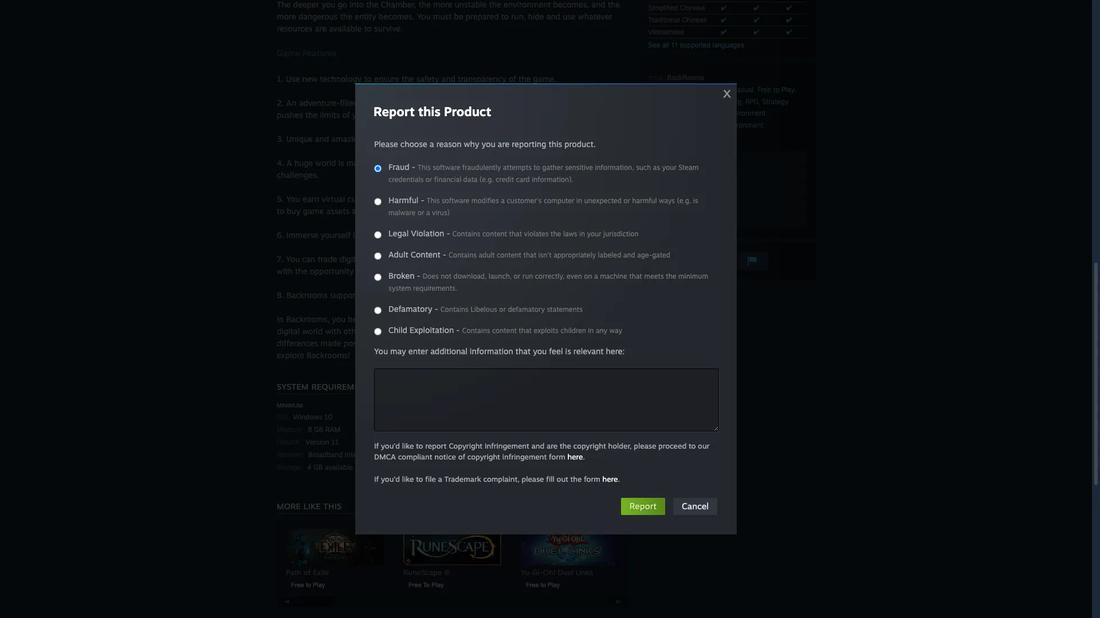 Task type: vqa. For each thing, say whether or not it's contained in the screenshot.


Task type: describe. For each thing, give the bounding box(es) containing it.
digital down "in"
[[277, 327, 300, 336]]

1 vertical spatial are
[[498, 139, 510, 149]]

history
[[694, 170, 716, 179]]

digital up opportunity
[[340, 254, 363, 264]]

report this product
[[374, 104, 491, 119]]

publisher:
[[648, 123, 682, 129]]

in inside legal violation - contains content that violates the laws in your jurisdiction
[[579, 230, 585, 238]]

system requirements
[[277, 382, 375, 392]]

that down experiencing
[[516, 347, 531, 356]]

- right content
[[443, 250, 446, 260]]

the inside 7. you can trade digital art elements in games on our digital art marketplace, providing you with the opportunity to try new things and possibilities.
[[295, 266, 307, 276]]

fraud -
[[389, 162, 418, 172]]

the inside if you'd like to report copyright infringement and are the copyright holder, please proceed to our dmca compliant notice of copyright infringement form
[[560, 442, 571, 451]]

2 vertical spatial backrooms
[[684, 121, 721, 130]]

traditional
[[648, 16, 680, 24]]

jurisdiction
[[604, 230, 639, 238]]

up
[[370, 158, 379, 168]]

quests
[[455, 194, 480, 204]]

world inside 2. an adventure-filled multiplayer online game that explores the world with other players and pushes the limits of your imagination.
[[519, 98, 539, 108]]

free inside title: backrooms genre: action , adventure , casual , free to play , massively multiplayer racing , rpg , strategy developer: backrooms environment publisher: backrooms environment release date: coming soon
[[758, 85, 771, 94]]

currency
[[347, 194, 380, 204]]

the right chamber,
[[419, 0, 431, 9]]

why
[[464, 139, 479, 149]]

the inside the does not download, launch, or run correctly, even on a machine that meets the minimum system requirements.
[[666, 272, 677, 281]]

platforms,
[[397, 291, 435, 300]]

by inside 5. you earn virtual currency bks by completing quests and exploring areas, which can be used to buy game assets and digital art on our digital art marketplace.
[[399, 194, 409, 204]]

path of exile free to play
[[286, 569, 329, 589]]

isn't
[[538, 251, 552, 260]]

exploits
[[534, 327, 559, 335]]

this up traversal, on the top left
[[418, 104, 441, 119]]

storage: inside memory: 16 gb ram directx: version 11 network: broadband internet connection storage: 8 gb available space
[[453, 464, 479, 472]]

you'd for if you'd like to report copyright infringement and are the copyright holder, please proceed to our dmca compliant notice of copyright infringement form
[[381, 442, 400, 451]]

run
[[523, 272, 533, 281]]

be inside 5. you earn virtual currency bks by completing quests and exploring areas, which can be used to buy game assets and digital art on our digital art marketplace.
[[600, 194, 609, 204]]

credentials
[[389, 175, 424, 184]]

can inside 7. you can trade digital art elements in games on our digital art marketplace, providing you with the opportunity to try new things and possibilities.
[[302, 254, 315, 264]]

0 horizontal spatial new
[[302, 74, 318, 84]]

download,
[[454, 272, 487, 281]]

read
[[653, 186, 669, 194]]

1 vertical spatial more
[[277, 11, 296, 21]]

here link for if you'd like to file a trademark complaint, please fill out the form here .
[[603, 475, 618, 484]]

8. backrooms supports multiple platforms, including windows, ios and android.
[[277, 291, 576, 300]]

by inside in backrooms, you become a member of this mysterious maze, exploring this ai-powered digital world with other players, enjoying your journey and experiencing the gaming differences made possible by digital art and blockchain technology. come and join us as we explore backrooms!
[[377, 339, 386, 348]]

are inside if you'd like to report copyright infringement and are the copyright holder, please proceed to our dmca compliant notice of copyright infringement form
[[547, 442, 558, 451]]

art inside 5. you earn virtual currency bks by completing quests and exploring areas, which can be used to buy game assets and digital art on our digital art marketplace.
[[394, 206, 404, 216]]

view update history link
[[648, 167, 806, 182]]

you left feel
[[533, 347, 547, 356]]

you right why
[[482, 139, 496, 149]]

gb right 4
[[314, 464, 323, 472]]

you'd for if you'd like to file a trademark complaint, please fill out the form here .
[[381, 475, 400, 484]]

differences
[[277, 339, 318, 348]]

credit
[[496, 175, 514, 184]]

art inside 7. you can trade digital art elements in games on our digital art marketplace, providing you with the opportunity to try new things and possibilities.
[[365, 254, 376, 264]]

website
[[681, 155, 705, 163]]

art inside 7. you can trade digital art elements in games on our digital art marketplace, providing you with the opportunity to try new things and possibilities.
[[503, 254, 514, 264]]

product.
[[565, 139, 596, 149]]

art inside in backrooms, you become a member of this mysterious maze, exploring this ai-powered digital world with other players, enjoying your journey and experiencing the gaming differences made possible by digital art and blockchain technology. come and join us as we explore backrooms!
[[413, 339, 424, 348]]

soon
[[720, 134, 735, 142]]

you inside the deeper you go into the chamber, the more unstable the environment becomes, and the more dangerous the entity becomes. you must be prepared to run, hide and use whatever resources are available to survive.
[[417, 11, 431, 21]]

you inside 7. you can trade digital art elements in games on our digital art marketplace, providing you with the opportunity to try new things and possibilities.
[[604, 254, 618, 264]]

players,
[[366, 327, 395, 336]]

report for report
[[630, 501, 657, 512]]

rpg
[[745, 97, 759, 106]]

other inside 2. an adventure-filled multiplayer online game that explores the world with other players and pushes the limits of your imagination.
[[560, 98, 580, 108]]

this inside see all more like this
[[323, 502, 342, 512]]

view for view discussions
[[653, 201, 668, 210]]

like inside see all more like this
[[304, 502, 321, 512]]

more
[[277, 502, 301, 512]]

the down go
[[340, 11, 352, 21]]

0 horizontal spatial copyright
[[467, 453, 500, 462]]

information).
[[532, 175, 574, 184]]

virtual
[[322, 194, 345, 204]]

the up whatever at the top
[[608, 0, 620, 9]]

whatever
[[578, 11, 613, 21]]

visit
[[653, 155, 666, 163]]

0 vertical spatial .
[[583, 453, 585, 462]]

title: backrooms genre: action , adventure , casual , free to play , massively multiplayer racing , rpg , strategy developer: backrooms environment publisher: backrooms environment release date: coming soon
[[648, 74, 797, 142]]

version inside minimum: os: windows 10 memory: 8 gb ram directx: version 11 network: broadband internet connection storage: 4 gb available space
[[306, 438, 329, 447]]

6. immerse yourself in the backrooms world of the game's unique art style and audio design.
[[277, 230, 624, 240]]

digital down bks
[[368, 206, 391, 216]]

on inside the does not download, launch, or run correctly, even on a machine that meets the minimum system requirements.
[[584, 272, 592, 281]]

the down adventure-
[[305, 110, 318, 120]]

and inside 7. you can trade digital art elements in games on our digital art marketplace, providing you with the opportunity to try new things and possibilities.
[[422, 266, 436, 276]]

1 vertical spatial please
[[522, 475, 544, 484]]

things
[[397, 266, 420, 276]]

does
[[423, 272, 439, 281]]

proceed
[[658, 442, 687, 451]]

to
[[423, 582, 430, 589]]

- right violation
[[447, 229, 450, 238]]

software for fraud -
[[433, 163, 461, 172]]

1 vertical spatial environment
[[723, 121, 763, 130]]

ensure
[[374, 74, 399, 84]]

minimum: os: windows 10 memory: 8 gb ram directx: version 11 network: broadband internet connection storage: 4 gb available space
[[277, 403, 408, 472]]

8 inside memory: 16 gb ram directx: version 11 network: broadband internet connection storage: 8 gb available space
[[484, 464, 488, 472]]

vietnamese
[[648, 28, 684, 36]]

gb right '16'
[[494, 426, 504, 434]]

harmful
[[389, 195, 419, 205]]

here link for here .
[[568, 453, 583, 462]]

see all more like this
[[277, 500, 626, 512]]

and up whatever at the top
[[592, 0, 606, 9]]

the up entity
[[366, 0, 379, 9]]

information
[[470, 347, 513, 356]]

the right visit
[[668, 155, 679, 163]]

8 inside minimum: os: windows 10 memory: 8 gb ram directx: version 11 network: broadband internet connection storage: 4 gb available space
[[308, 426, 312, 434]]

find
[[653, 217, 666, 225]]

our inside 7. you can trade digital art elements in games on our digital art marketplace, providing you with the opportunity to try new things and possibilities.
[[462, 254, 475, 264]]

connection inside minimum: os: windows 10 memory: 8 gb ram directx: version 11 network: broadband internet connection storage: 4 gb available space
[[372, 451, 408, 460]]

view discussions link
[[648, 198, 806, 213]]

you inside in backrooms, you become a member of this mysterious maze, exploring this ai-powered digital world with other players, enjoying your journey and experiencing the gaming differences made possible by digital art and blockchain technology. come and join us as we explore backrooms!
[[332, 315, 346, 324]]

you inside 5. you earn virtual currency bks by completing quests and exploring areas, which can be used to buy game assets and digital art on our digital art marketplace.
[[286, 194, 300, 204]]

runescape
[[403, 569, 442, 578]]

that inside adult content - contains adult content that isn't appropriately labeled and age-gated
[[524, 251, 536, 260]]

data
[[463, 175, 478, 184]]

explores
[[471, 98, 502, 108]]

like for file
[[402, 475, 414, 484]]

this up the exploitation
[[430, 315, 444, 324]]

this up gather
[[549, 139, 562, 149]]

can inside 5. you earn virtual currency bks by completing quests and exploring areas, which can be used to buy game assets and digital art on our digital art marketplace.
[[584, 194, 597, 204]]

that inside the does not download, launch, or run correctly, even on a machine that meets the minimum system requirements.
[[629, 272, 642, 281]]

that inside 2. an adventure-filled multiplayer online game that explores the world with other players and pushes the limits of your imagination.
[[453, 98, 468, 108]]

digital up launch,
[[477, 254, 500, 264]]

0 vertical spatial backrooms
[[667, 74, 704, 82]]

directx: inside memory: 16 gb ram directx: version 11 network: broadband internet connection storage: 8 gb available space
[[453, 439, 478, 447]]

and inside if you'd like to report copyright infringement and are the copyright holder, please proceed to our dmca compliant notice of copyright infringement form
[[532, 442, 545, 451]]

1 horizontal spatial is
[[565, 347, 571, 356]]

a inside in backrooms, you become a member of this mysterious maze, exploring this ai-powered digital world with other players, enjoying your journey and experiencing the gaming differences made possible by digital art and blockchain technology. come and join us as we explore backrooms!
[[380, 315, 385, 324]]

on inside 7. you can trade digital art elements in games on our digital art marketplace, providing you with the opportunity to try new things and possibilities.
[[451, 254, 460, 264]]

storage: inside minimum: os: windows 10 memory: 8 gb ram directx: version 11 network: broadband internet connection storage: 4 gb available space
[[277, 464, 303, 472]]

to inside this software fraudulently attempts to gather sensitive information, such as your steam credentials or financial data (e.g. credit card information).
[[534, 163, 540, 172]]

system
[[277, 382, 309, 392]]

our inside if you'd like to report copyright infringement and are the copyright holder, please proceed to our dmca compliant notice of copyright infringement form
[[698, 442, 710, 451]]

infringement
[[485, 442, 529, 451]]

broadband inside minimum: os: windows 10 memory: 8 gb ram directx: version 11 network: broadband internet connection storage: 4 gb available space
[[308, 451, 343, 460]]

that inside child exploitation - contains content that exploits children in any way
[[519, 327, 532, 335]]

reason
[[437, 139, 462, 149]]

date:
[[676, 135, 693, 141]]

like for report
[[402, 442, 414, 451]]

a right the file
[[438, 475, 442, 484]]

- up blockchain
[[456, 326, 460, 335]]

unique
[[497, 230, 522, 240]]

in inside 7. you can trade digital art elements in games on our digital art marketplace, providing you with the opportunity to try new things and possibilities.
[[414, 254, 421, 264]]

ai- inside in backrooms, you become a member of this mysterious maze, exploring this ai-powered digital world with other players, enjoying your journey and experiencing the gaming differences made possible by digital art and blockchain technology. come and join us as we explore backrooms!
[[567, 315, 578, 324]]

mysterious inside 4. a huge world is made up of multiple regions, each with its own mysterious setting and challenges.
[[524, 158, 565, 168]]

your inside this software fraudulently attempts to gather sensitive information, such as your steam credentials or financial data (e.g. credit card information).
[[662, 163, 677, 172]]

4. a huge world is made up of multiple regions, each with its own mysterious setting and challenges.
[[277, 158, 609, 180]]

and inside 2. an adventure-filled multiplayer online game that explores the world with other players and pushes the limits of your imagination.
[[612, 98, 626, 108]]

gb up if you'd like to file a trademark complaint, please fill out the form here .
[[490, 464, 499, 472]]

0 vertical spatial backrooms
[[377, 230, 418, 240]]

world up content
[[420, 230, 441, 240]]

11 inside minimum: os: windows 10 memory: 8 gb ram directx: version 11 network: broadband internet connection storage: 4 gb available space
[[331, 438, 339, 447]]

card
[[516, 175, 530, 184]]

if for if you'd like to file a trademark complaint, please fill out the form here .
[[374, 475, 379, 484]]

the right for
[[496, 134, 508, 144]]

libelous
[[471, 305, 497, 314]]

you left may on the left bottom
[[374, 347, 388, 356]]

network: inside minimum: os: windows 10 memory: 8 gb ram directx: version 11 network: broadband internet connection storage: 4 gb available space
[[277, 452, 304, 460]]

the up the prepared at the left of page
[[489, 0, 501, 9]]

of inside 2. an adventure-filled multiplayer online game that explores the world with other players and pushes the limits of your imagination.
[[342, 110, 350, 120]]

elements
[[378, 254, 412, 264]]

and left join
[[555, 339, 569, 348]]

and down the exploitation
[[426, 339, 440, 348]]

we
[[609, 339, 620, 348]]

- down 8. backrooms supports multiple platforms, including windows, ios and android.
[[435, 304, 438, 314]]

technology
[[320, 74, 362, 84]]

an
[[286, 98, 297, 108]]

directx: inside minimum: os: windows 10 memory: 8 gb ram directx: version 11 network: broadband internet connection storage: 4 gb available space
[[277, 439, 301, 447]]

chamber,
[[381, 0, 416, 9]]

digital down child
[[388, 339, 411, 348]]

and inside 4. a huge world is made up of multiple regions, each with its own mysterious setting and challenges.
[[595, 158, 609, 168]]

experiencing
[[497, 327, 545, 336]]

amazing
[[331, 134, 363, 144]]

and left use
[[547, 11, 561, 21]]

exploring for this
[[514, 315, 549, 324]]

harmful
[[632, 197, 657, 205]]

developer:
[[648, 111, 685, 117]]

blockchain
[[443, 339, 483, 348]]

form inside if you'd like to report copyright infringement and are the copyright holder, please proceed to our dmca compliant notice of copyright infringement form
[[549, 453, 565, 462]]

this down statements
[[551, 315, 565, 324]]

as inside this software fraudulently attempts to gather sensitive information, such as your steam credentials or financial data (e.g. credit card information).
[[653, 163, 660, 172]]

this for fraud -
[[418, 163, 431, 172]]

or down completing
[[418, 209, 424, 217]]

7.
[[277, 254, 284, 264]]

game's
[[468, 230, 494, 240]]

the right the 'out'
[[571, 475, 582, 484]]

our inside 5. you earn virtual currency bks by completing quests and exploring areas, which can be used to buy game assets and digital art on our digital art marketplace.
[[418, 206, 431, 216]]

free to play link
[[758, 85, 795, 94]]

huge
[[294, 158, 313, 168]]

art inside 5. you earn virtual currency bks by completing quests and exploring areas, which can be used to buy game assets and digital art on our digital art marketplace.
[[459, 206, 470, 216]]

and right style
[[557, 230, 571, 240]]

0 vertical spatial more
[[433, 0, 452, 9]]

deeper
[[293, 0, 319, 9]]

game
[[277, 48, 300, 58]]

1 horizontal spatial copyright
[[573, 442, 606, 451]]

challenges.
[[277, 170, 319, 180]]

- left the does
[[417, 271, 420, 281]]

see for languages
[[648, 41, 660, 49]]

style
[[537, 230, 555, 240]]

contains for adult content -
[[449, 251, 477, 260]]

view for view update history
[[653, 170, 668, 179]]

and right unique
[[315, 134, 329, 144]]

and right the safety
[[442, 74, 456, 84]]

sensitive
[[565, 163, 593, 172]]

art left style
[[524, 230, 535, 240]]

imagination.
[[371, 110, 418, 120]]

a left reason
[[430, 139, 434, 149]]

if for if you'd like to report copyright infringement and are the copyright holder, please proceed to our dmca compliant notice of copyright infringement form
[[374, 442, 379, 451]]

is inside this software modifies a customer's computer in unexpected or harmful ways (e.g. is malware or a virus)
[[693, 197, 698, 205]]

and right ios
[[528, 291, 542, 300]]

made inside 4. a huge world is made up of multiple regions, each with its own mysterious setting and challenges.
[[347, 158, 367, 168]]

available inside memory: 16 gb ram directx: version 11 network: broadband internet connection storage: 8 gb available space
[[501, 464, 529, 472]]

of inside in backrooms, you become a member of this mysterious maze, exploring this ai-powered digital world with other players, enjoying your journey and experiencing the gaming differences made possible by digital art and blockchain technology. come and join us as we explore backrooms!
[[420, 315, 428, 324]]

0 vertical spatial here
[[568, 453, 583, 462]]

backrooms,
[[286, 315, 330, 324]]

the left the safety
[[402, 74, 414, 84]]

that inside legal violation - contains content that violates the laws in your jurisdiction
[[509, 230, 522, 238]]

the left legal on the top left
[[362, 230, 374, 240]]

product
[[444, 104, 491, 119]]

steam
[[679, 163, 699, 172]]

choose
[[400, 139, 427, 149]]

7. you can trade digital art elements in games on our digital art marketplace, providing you with the opportunity to try new things and possibilities.
[[277, 254, 618, 276]]

go
[[338, 0, 347, 9]]

adventure-
[[299, 98, 340, 108]]

or inside the defamatory - contains libelous or defamatory statements
[[499, 305, 506, 314]]

or inside this software fraudulently attempts to gather sensitive information, such as your steam credentials or financial data (e.g. credit card information).
[[426, 175, 432, 184]]

of down the virus)
[[443, 230, 451, 240]]

exploitation
[[410, 326, 454, 335]]

duel
[[558, 569, 573, 578]]

11 inside memory: 16 gb ram directx: version 11 network: broadband internet connection storage: 8 gb available space
[[508, 438, 516, 447]]

the left game.
[[519, 74, 531, 84]]

software for harmful -
[[442, 197, 470, 205]]



Task type: locate. For each thing, give the bounding box(es) containing it.
attempts
[[503, 163, 532, 172]]

0 vertical spatial copyright
[[573, 442, 606, 451]]

0 vertical spatial made
[[347, 158, 367, 168]]

None radio
[[374, 198, 382, 206], [374, 232, 382, 239], [374, 274, 382, 281], [374, 307, 382, 315], [374, 328, 382, 336], [374, 198, 382, 206], [374, 232, 382, 239], [374, 274, 382, 281], [374, 307, 382, 315], [374, 328, 382, 336]]

1 horizontal spatial all
[[662, 41, 669, 49]]

broadband up complaint,
[[485, 451, 519, 460]]

content inside child exploitation - contains content that exploits children in any way
[[492, 327, 517, 335]]

game inside 5. you earn virtual currency bks by completing quests and exploring areas, which can be used to buy game assets and digital art on our digital art marketplace.
[[303, 206, 324, 216]]

1 horizontal spatial 11
[[508, 438, 516, 447]]

art down quests
[[459, 206, 470, 216]]

read related news link
[[648, 183, 806, 197]]

play inside the path of exile free to play
[[313, 582, 325, 589]]

directx:
[[277, 439, 301, 447], [453, 439, 478, 447]]

1 vertical spatial backrooms environment link
[[684, 121, 763, 130]]

0 horizontal spatial please
[[522, 475, 544, 484]]

chinese for simplified chinese
[[680, 4, 705, 12]]

software inside this software fraudulently attempts to gather sensitive information, such as your steam credentials or financial data (e.g. credit card information).
[[433, 163, 461, 172]]

2. an adventure-filled multiplayer online game that explores the world with other players and pushes the limits of your imagination.
[[277, 98, 626, 120]]

0 horizontal spatial see
[[607, 500, 618, 507]]

visit the website
[[653, 155, 707, 163]]

chinese for traditional chinese
[[682, 16, 707, 24]]

1 horizontal spatial mysterious
[[524, 158, 565, 168]]

players
[[583, 98, 609, 108]]

with
[[542, 98, 558, 108], [476, 158, 492, 168], [277, 266, 293, 276], [325, 327, 341, 336]]

broadband up 4
[[308, 451, 343, 460]]

in inside this software modifies a customer's computer in unexpected or harmful ways (e.g. is malware or a virus)
[[576, 197, 582, 205]]

the inside in backrooms, you become a member of this mysterious maze, exploring this ai-powered digital world with other players, enjoying your journey and experiencing the gaming differences made possible by digital art and blockchain technology. come and join us as we explore backrooms!
[[548, 327, 560, 336]]

play inside title: backrooms genre: action , adventure , casual , free to play , massively multiplayer racing , rpg , strategy developer: backrooms environment publisher: backrooms environment release date: coming soon
[[782, 85, 795, 94]]

that left meets
[[629, 272, 642, 281]]

1 vertical spatial backrooms
[[286, 291, 328, 300]]

ai- up children
[[567, 315, 578, 324]]

0 horizontal spatial art
[[459, 206, 470, 216]]

play up strategy link
[[782, 85, 795, 94]]

play inside yu-gi-oh! duel links free to play
[[548, 582, 560, 589]]

on up possibilities.
[[451, 254, 460, 264]]

gb down windows
[[314, 426, 323, 434]]

2 vertical spatial our
[[698, 442, 710, 451]]

to inside 5. you earn virtual currency bks by completing quests and exploring areas, which can be used to buy game assets and digital art on our digital art marketplace.
[[277, 206, 284, 216]]

of right transparency
[[509, 74, 516, 84]]

- right fraud
[[412, 162, 415, 172]]

see for this
[[607, 500, 618, 507]]

ai-
[[365, 134, 376, 144], [567, 315, 578, 324]]

opportunity
[[310, 266, 354, 276]]

other left players
[[560, 98, 580, 108]]

the up come
[[548, 327, 560, 336]]

report for report this product
[[374, 104, 415, 119]]

all inside see all more like this
[[620, 500, 626, 507]]

world down backrooms,
[[302, 327, 323, 336]]

you'd down 'dmca'
[[381, 475, 400, 484]]

possibilities.
[[438, 266, 484, 276]]

1 horizontal spatial art
[[503, 254, 514, 264]]

more up must
[[433, 0, 452, 9]]

you inside the deeper you go into the chamber, the more unstable the environment becomes, and the more dangerous the entity becomes. you must be prepared to run, hide and use whatever resources are available to survive.
[[322, 0, 335, 9]]

1 horizontal spatial are
[[498, 139, 510, 149]]

with inside in backrooms, you become a member of this mysterious maze, exploring this ai-powered digital world with other players, enjoying your journey and experiencing the gaming differences made possible by digital art and blockchain technology. come and join us as we explore backrooms!
[[325, 327, 341, 336]]

exile
[[313, 569, 329, 578]]

a up players,
[[380, 315, 385, 324]]

exploring inside 5. you earn virtual currency bks by completing quests and exploring areas, which can be used to buy game assets and digital art on our digital art marketplace.
[[498, 194, 533, 204]]

0 vertical spatial content
[[483, 230, 507, 238]]

view down read
[[653, 201, 668, 210]]

1 horizontal spatial .
[[618, 475, 620, 484]]

0 vertical spatial be
[[454, 11, 463, 21]]

memory: inside memory: 16 gb ram directx: version 11 network: broadband internet connection storage: 8 gb available space
[[453, 426, 480, 434]]

and up 'marketplace.'
[[482, 194, 496, 204]]

a
[[287, 158, 292, 168]]

0 horizontal spatial form
[[549, 453, 565, 462]]

0 vertical spatial exploring
[[498, 194, 533, 204]]

space inside minimum: os: windows 10 memory: 8 gb ram directx: version 11 network: broadband internet connection storage: 4 gb available space
[[355, 464, 373, 472]]

a left the virus)
[[426, 209, 430, 217]]

the left game's
[[453, 230, 466, 240]]

free inside the path of exile free to play
[[291, 582, 304, 589]]

file
[[425, 475, 436, 484]]

the right explores
[[504, 98, 516, 108]]

1 horizontal spatial more
[[433, 0, 452, 9]]

its
[[494, 158, 503, 168]]

come
[[531, 339, 553, 348]]

gaming
[[562, 327, 590, 336]]

(e.g. inside this software fraudulently attempts to gather sensitive information, such as your steam credentials or financial data (e.g. credit card information).
[[480, 175, 494, 184]]

content inside legal violation - contains content that violates the laws in your jurisdiction
[[483, 230, 507, 238]]

in right computer
[[576, 197, 582, 205]]

2 network: from the left
[[453, 452, 480, 460]]

1 vertical spatial backrooms
[[687, 109, 724, 117]]

all for languages
[[662, 41, 669, 49]]

1 horizontal spatial backrooms
[[377, 230, 418, 240]]

this inside this software fraudulently attempts to gather sensitive information, such as your steam credentials or financial data (e.g. credit card information).
[[418, 163, 431, 172]]

1 vertical spatial our
[[462, 254, 475, 264]]

a inside the does not download, launch, or run correctly, even on a machine that meets the minimum system requirements.
[[594, 272, 598, 281]]

unexpected
[[584, 197, 622, 205]]

0 vertical spatial all
[[662, 41, 669, 49]]

made inside in backrooms, you become a member of this mysterious maze, exploring this ai-powered digital world with other players, enjoying your journey and experiencing the gaming differences made possible by digital art and blockchain technology. come and join us as we explore backrooms!
[[321, 339, 341, 348]]

content for legal violation -
[[483, 230, 507, 238]]

1 horizontal spatial space
[[531, 464, 550, 472]]

1 vertical spatial form
[[584, 475, 600, 484]]

filled
[[340, 98, 358, 108]]

internet inside minimum: os: windows 10 memory: 8 gb ram directx: version 11 network: broadband internet connection storage: 4 gb available space
[[345, 451, 370, 460]]

2 memory: from the left
[[453, 426, 480, 434]]

free left to
[[409, 582, 422, 589]]

in up things in the top left of the page
[[414, 254, 421, 264]]

chinese up traditional chinese
[[680, 4, 705, 12]]

mysterious up information).
[[524, 158, 565, 168]]

1 vertical spatial game
[[303, 206, 324, 216]]

available inside the deeper you go into the chamber, the more unstable the environment becomes, and the more dangerous the entity becomes. you must be prepared to run, hide and use whatever resources are available to survive.
[[329, 23, 362, 33]]

see inside see all more like this
[[607, 500, 618, 507]]

1 horizontal spatial please
[[634, 442, 656, 451]]

8
[[308, 426, 312, 434], [484, 464, 488, 472]]

1 vertical spatial this
[[427, 197, 440, 205]]

1 view from the top
[[653, 170, 668, 179]]

1 storage: from the left
[[277, 464, 303, 472]]

or inside the does not download, launch, or run correctly, even on a machine that meets the minimum system requirements.
[[514, 272, 521, 281]]

0 vertical spatial by
[[399, 194, 409, 204]]

0 vertical spatial please
[[634, 442, 656, 451]]

0 vertical spatial view
[[653, 170, 668, 179]]

backrooms environment link
[[687, 109, 766, 117], [684, 121, 763, 130]]

play inside runescape ® free to play
[[432, 582, 444, 589]]

0 horizontal spatial other
[[344, 327, 364, 336]]

software up the financial
[[433, 163, 461, 172]]

1 vertical spatial content
[[497, 251, 522, 260]]

with down game.
[[542, 98, 558, 108]]

play right to
[[432, 582, 444, 589]]

1 ram from the left
[[325, 426, 341, 434]]

other inside in backrooms, you become a member of this mysterious maze, exploring this ai-powered digital world with other players, enjoying your journey and experiencing the gaming differences made possible by digital art and blockchain technology. come and join us as we explore backrooms!
[[344, 327, 364, 336]]

internet
[[345, 451, 370, 460], [521, 451, 547, 460]]

your inside 2. an adventure-filled multiplayer online game that explores the world with other players and pushes the limits of your imagination.
[[352, 110, 369, 120]]

game
[[430, 98, 451, 108], [303, 206, 324, 216]]

by
[[399, 194, 409, 204], [377, 339, 386, 348]]

environment up the soon
[[723, 121, 763, 130]]

(e.g. inside this software modifies a customer's computer in unexpected or harmful ways (e.g. is malware or a virus)
[[677, 197, 691, 205]]

world
[[519, 98, 539, 108], [315, 158, 336, 168], [420, 230, 441, 240], [302, 327, 323, 336]]

0 horizontal spatial (e.g.
[[480, 175, 494, 184]]

1 vertical spatial multiple
[[365, 291, 395, 300]]

you up machine
[[604, 254, 618, 264]]

links
[[576, 569, 593, 578]]

ios
[[513, 291, 526, 300]]

journey
[[451, 327, 479, 336]]

if down 'dmca'
[[374, 475, 379, 484]]

this for harmful -
[[427, 197, 440, 205]]

supported
[[680, 41, 711, 49]]

connection left report
[[372, 451, 408, 460]]

requirements
[[311, 382, 375, 392]]

are inside the deeper you go into the chamber, the more unstable the environment becomes, and the more dangerous the entity becomes. you must be prepared to run, hide and use whatever resources are available to survive.
[[315, 23, 327, 33]]

1 you'd from the top
[[381, 442, 400, 451]]

storage: left 4
[[277, 464, 303, 472]]

new inside 7. you can trade digital art elements in games on our digital art marketplace, providing you with the opportunity to try new things and possibilities.
[[379, 266, 394, 276]]

0 vertical spatial are
[[315, 23, 327, 33]]

you left become
[[332, 315, 346, 324]]

1 horizontal spatial form
[[584, 475, 600, 484]]

contains inside the defamatory - contains libelous or defamatory statements
[[441, 305, 469, 314]]

1 vertical spatial like
[[402, 475, 414, 484]]

the
[[277, 0, 291, 9]]

adventure
[[696, 85, 729, 94]]

internet inside memory: 16 gb ram directx: version 11 network: broadband internet connection storage: 8 gb available space
[[521, 451, 547, 460]]

unique
[[286, 134, 313, 144]]

with inside 7. you can trade digital art elements in games on our digital art marketplace, providing you with the opportunity to try new things and possibilities.
[[277, 266, 293, 276]]

backrooms environment link for developer:
[[687, 109, 766, 117]]

1 vertical spatial 8
[[484, 464, 488, 472]]

1 horizontal spatial ram
[[506, 426, 521, 434]]

0 horizontal spatial connection
[[372, 451, 408, 460]]

contains inside adult content - contains adult content that isn't appropriately labeled and age-gated
[[449, 251, 477, 260]]

2 horizontal spatial are
[[547, 442, 558, 451]]

ram up infringement
[[506, 426, 521, 434]]

backrooms!
[[307, 351, 350, 360]]

content for child exploitation -
[[492, 327, 517, 335]]

multiple inside 4. a huge world is made up of multiple regions, each with its own mysterious setting and challenges.
[[391, 158, 421, 168]]

strategy
[[762, 97, 789, 106]]

you inside 7. you can trade digital art elements in games on our digital art marketplace, providing you with the opportunity to try new things and possibilities.
[[286, 254, 300, 264]]

online
[[405, 98, 428, 108]]

0 vertical spatial as
[[653, 163, 660, 172]]

minimum:
[[277, 403, 304, 409]]

on inside 5. you earn virtual currency bks by completing quests and exploring areas, which can be used to buy game assets and digital art on our digital art marketplace.
[[406, 206, 416, 216]]

made up 'backrooms!'
[[321, 339, 341, 348]]

notice
[[435, 453, 456, 462]]

2 version from the left
[[482, 438, 506, 447]]

this
[[418, 104, 441, 119], [549, 139, 562, 149], [430, 315, 444, 324], [551, 315, 565, 324], [323, 502, 342, 512]]

exploring inside in backrooms, you become a member of this mysterious maze, exploring this ai-powered digital world with other players, enjoying your journey and experiencing the gaming differences made possible by digital art and blockchain technology. come and join us as we explore backrooms!
[[514, 315, 549, 324]]

a up 'marketplace.'
[[501, 197, 505, 205]]

is down news
[[693, 197, 698, 205]]

marketplace.
[[472, 206, 521, 216]]

0 vertical spatial multiple
[[391, 158, 421, 168]]

please inside if you'd like to report copyright infringement and are the copyright holder, please proceed to our dmca compliant notice of copyright infringement form
[[634, 442, 656, 451]]

ram inside minimum: os: windows 10 memory: 8 gb ram directx: version 11 network: broadband internet connection storage: 4 gb available space
[[325, 426, 341, 434]]

contains for legal violation -
[[453, 230, 481, 238]]

0 horizontal spatial game
[[303, 206, 324, 216]]

our down completing
[[418, 206, 431, 216]]

to inside yu-gi-oh! duel links free to play
[[541, 582, 546, 589]]

0 horizontal spatial here
[[568, 453, 583, 462]]

2 horizontal spatial is
[[693, 197, 698, 205]]

form down here .
[[584, 475, 600, 484]]

2 view from the top
[[653, 201, 668, 210]]

is inside 4. a huge world is made up of multiple regions, each with its own mysterious setting and challenges.
[[338, 158, 344, 168]]

(e.g. down fraudulently on the top of the page
[[480, 175, 494, 184]]

of down filled
[[342, 110, 350, 120]]

game down earn
[[303, 206, 324, 216]]

memory: inside minimum: os: windows 10 memory: 8 gb ram directx: version 11 network: broadband internet connection storage: 4 gb available space
[[277, 426, 304, 434]]

in left any
[[588, 327, 594, 335]]

1 vertical spatial art
[[503, 254, 514, 264]]

broken -
[[389, 271, 423, 281]]

the inside legal violation - contains content that violates the laws in your jurisdiction
[[551, 230, 561, 238]]

and down maze,
[[481, 327, 495, 336]]

see down holder,
[[607, 500, 618, 507]]

are
[[315, 23, 327, 33], [498, 139, 510, 149], [547, 442, 558, 451]]

defamatory
[[508, 305, 545, 314]]

if inside if you'd like to report copyright infringement and are the copyright holder, please proceed to our dmca compliant notice of copyright infringement form
[[374, 442, 379, 451]]

with inside 2. an adventure-filled multiplayer online game that explores the world with other players and pushes the limits of your imagination.
[[542, 98, 558, 108]]

all for this
[[620, 500, 626, 507]]

1 vertical spatial exploring
[[514, 315, 549, 324]]

0 vertical spatial ai-
[[365, 134, 376, 144]]

1 vertical spatial mysterious
[[446, 315, 487, 324]]

0 horizontal spatial memory:
[[277, 426, 304, 434]]

1 horizontal spatial be
[[600, 194, 609, 204]]

complaint,
[[483, 475, 520, 484]]

0 vertical spatial new
[[302, 74, 318, 84]]

0 vertical spatial other
[[560, 98, 580, 108]]

backrooms environment link for publisher:
[[684, 121, 763, 130]]

1 directx: from the left
[[277, 439, 301, 447]]

1 network: from the left
[[277, 452, 304, 460]]

becomes,
[[553, 0, 589, 9]]

2 you'd from the top
[[381, 475, 400, 484]]

on
[[406, 206, 416, 216], [451, 254, 460, 264], [584, 272, 592, 281]]

1 vertical spatial chinese
[[682, 16, 707, 24]]

world inside 4. a huge world is made up of multiple regions, each with its own mysterious setting and challenges.
[[315, 158, 336, 168]]

digital down completing
[[433, 206, 456, 216]]

form left here .
[[549, 453, 565, 462]]

please
[[634, 442, 656, 451], [522, 475, 544, 484]]

1 broadband from the left
[[308, 451, 343, 460]]

3.
[[277, 134, 284, 144]]

out
[[557, 475, 568, 484]]

available inside minimum: os: windows 10 memory: 8 gb ram directx: version 11 network: broadband internet connection storage: 4 gb available space
[[325, 464, 353, 472]]

to inside the path of exile free to play
[[306, 582, 311, 589]]

8.
[[277, 291, 284, 300]]

0 horizontal spatial on
[[406, 206, 416, 216]]

1 vertical spatial here
[[603, 475, 618, 484]]

to inside title: backrooms genre: action , adventure , casual , free to play , massively multiplayer racing , rpg , strategy developer: backrooms environment publisher: backrooms environment release date: coming soon
[[773, 85, 780, 94]]

not
[[441, 272, 452, 281]]

storage: up trademark
[[453, 464, 479, 472]]

with inside 4. a huge world is made up of multiple regions, each with its own mysterious setting and challenges.
[[476, 158, 492, 168]]

1 memory: from the left
[[277, 426, 304, 434]]

software inside this software modifies a customer's computer in unexpected or harmful ways (e.g. is malware or a virus)
[[442, 197, 470, 205]]

view update history
[[653, 170, 716, 179]]

discussions
[[670, 201, 706, 210]]

0 vertical spatial can
[[584, 194, 597, 204]]

0 horizontal spatial ai-
[[365, 134, 376, 144]]

2 ram from the left
[[506, 426, 521, 434]]

network: inside memory: 16 gb ram directx: version 11 network: broadband internet connection storage: 8 gb available space
[[453, 452, 480, 460]]

art up launch,
[[503, 254, 514, 264]]

0 horizontal spatial as
[[598, 339, 607, 348]]

you up buy
[[286, 194, 300, 204]]

like up "compliant"
[[402, 442, 414, 451]]

1 connection from the left
[[372, 451, 408, 460]]

yourself
[[321, 230, 351, 240]]

for
[[483, 134, 494, 144]]

game features
[[277, 48, 337, 58]]

gather
[[542, 163, 563, 172]]

1 vertical spatial here link
[[603, 475, 618, 484]]

customer's
[[507, 197, 542, 205]]

adventure link
[[696, 85, 729, 94]]

0 vertical spatial mysterious
[[524, 158, 565, 168]]

0 horizontal spatial all
[[620, 500, 626, 507]]

1 vertical spatial copyright
[[467, 453, 500, 462]]

2 directx: from the left
[[453, 439, 478, 447]]

infringement
[[502, 453, 547, 462]]

network:
[[277, 452, 304, 460], [453, 452, 480, 460]]

world inside in backrooms, you become a member of this mysterious maze, exploring this ai-powered digital world with other players, enjoying your journey and experiencing the gaming differences made possible by digital art and blockchain technology. come and join us as we explore backrooms!
[[302, 327, 323, 336]]

0 vertical spatial 8
[[308, 426, 312, 434]]

1 horizontal spatial memory:
[[453, 426, 480, 434]]

of right the 'path'
[[304, 569, 311, 578]]

adult
[[389, 250, 408, 260]]

as right us
[[598, 339, 607, 348]]

games
[[424, 254, 448, 264]]

more down 'the'
[[277, 11, 296, 21]]

1 vertical spatial made
[[321, 339, 341, 348]]

contains
[[453, 230, 481, 238], [449, 251, 477, 260], [441, 305, 469, 314], [462, 327, 490, 335]]

requirements.
[[413, 284, 457, 293]]

resources
[[277, 23, 313, 33]]

view up read
[[653, 170, 668, 179]]

like inside if you'd like to report copyright infringement and are the copyright holder, please proceed to our dmca compliant notice of copyright infringement form
[[402, 442, 414, 451]]

content inside adult content - contains adult content that isn't appropriately labeled and age-gated
[[497, 251, 522, 260]]

your inside in backrooms, you become a member of this mysterious maze, exploring this ai-powered digital world with other players, enjoying your journey and experiencing the gaming differences made possible by digital art and blockchain technology. come and join us as we explore backrooms!
[[431, 327, 448, 336]]

(e.g. down read related news
[[677, 197, 691, 205]]

2 if from the top
[[374, 475, 379, 484]]

2 space from the left
[[531, 464, 550, 472]]

this right more
[[323, 502, 342, 512]]

version inside memory: 16 gb ram directx: version 11 network: broadband internet connection storage: 8 gb available space
[[482, 438, 506, 447]]

1 horizontal spatial made
[[347, 158, 367, 168]]

available down the infringement
[[501, 464, 529, 472]]

be inside the deeper you go into the chamber, the more unstable the environment becomes, and the more dangerous the entity becomes. you must be prepared to run, hide and use whatever resources are available to survive.
[[454, 11, 463, 21]]

casual
[[733, 85, 754, 94]]

visit the website link
[[648, 152, 806, 166]]

0 horizontal spatial report
[[374, 104, 415, 119]]

2 connection from the left
[[549, 451, 585, 460]]

copyright
[[573, 442, 606, 451], [467, 453, 500, 462]]

android.
[[544, 291, 576, 300]]

of inside the path of exile free to play
[[304, 569, 311, 578]]

0 vertical spatial form
[[549, 453, 565, 462]]

1 horizontal spatial by
[[399, 194, 409, 204]]

1 horizontal spatial on
[[451, 254, 460, 264]]

1 horizontal spatial network:
[[453, 452, 480, 460]]

2 horizontal spatial 11
[[671, 41, 678, 49]]

and down currency
[[352, 206, 366, 216]]

environment
[[726, 109, 766, 117], [723, 121, 763, 130]]

1 internet from the left
[[345, 451, 370, 460]]

dangerous
[[298, 11, 338, 21]]

contains for child exploitation -
[[462, 327, 490, 335]]

correctly,
[[535, 272, 565, 281]]

environment down 'rpg'
[[726, 109, 766, 117]]

1 horizontal spatial our
[[462, 254, 475, 264]]

content down unique
[[497, 251, 522, 260]]

0 vertical spatial environment
[[726, 109, 766, 117]]

memory: up copyright
[[453, 426, 480, 434]]

1 if from the top
[[374, 442, 379, 451]]

our
[[418, 206, 431, 216], [462, 254, 475, 264], [698, 442, 710, 451]]

2 vertical spatial content
[[492, 327, 517, 335]]

malware
[[389, 209, 416, 217]]

the left opportunity
[[295, 266, 307, 276]]

in right 'laws'
[[579, 230, 585, 238]]

art down harmful at the top left of page
[[394, 206, 404, 216]]

buy
[[287, 206, 301, 216]]

report right "see all" 'link'
[[630, 501, 657, 512]]

0 horizontal spatial ram
[[325, 426, 341, 434]]

free up strategy link
[[758, 85, 771, 94]]

even
[[567, 272, 582, 281]]

mysterious inside in backrooms, you become a member of this mysterious maze, exploring this ai-powered digital world with other players, enjoying your journey and experiencing the gaming differences made possible by digital art and blockchain technology. come and join us as we explore backrooms!
[[446, 315, 487, 324]]

as inside in backrooms, you become a member of this mysterious maze, exploring this ai-powered digital world with other players, enjoying your journey and experiencing the gaming differences made possible by digital art and blockchain technology. come and join us as we explore backrooms!
[[598, 339, 607, 348]]

of right up
[[381, 158, 389, 168]]

ready
[[460, 134, 481, 144]]

the down the share 'link'
[[666, 272, 677, 281]]

in right yourself
[[353, 230, 360, 240]]

dmca
[[374, 453, 396, 462]]

of down copyright
[[458, 453, 465, 462]]

2 internet from the left
[[521, 451, 547, 460]]

2 broadband from the left
[[485, 451, 519, 460]]

traversal,
[[423, 134, 457, 144]]

connection inside memory: 16 gb ram directx: version 11 network: broadband internet connection storage: 8 gb available space
[[549, 451, 585, 460]]

0 horizontal spatial by
[[377, 339, 386, 348]]

can left trade
[[302, 254, 315, 264]]

free inside yu-gi-oh! duel links free to play
[[526, 582, 539, 589]]

such
[[636, 163, 651, 172]]

0 horizontal spatial be
[[454, 11, 463, 21]]

0 horizontal spatial here link
[[568, 453, 583, 462]]

ram inside memory: 16 gb ram directx: version 11 network: broadband internet connection storage: 8 gb available space
[[506, 426, 521, 434]]

memory: down 'os:'
[[277, 426, 304, 434]]

game inside 2. an adventure-filled multiplayer online game that explores the world with other players and pushes the limits of your imagination.
[[430, 98, 451, 108]]

1 space from the left
[[355, 464, 373, 472]]

broadband inside memory: 16 gb ram directx: version 11 network: broadband internet connection storage: 8 gb available space
[[485, 451, 519, 460]]

1 vertical spatial you'd
[[381, 475, 400, 484]]

art down enjoying
[[413, 339, 424, 348]]

1 horizontal spatial new
[[379, 266, 394, 276]]

- right harmful at the top left of page
[[421, 195, 424, 205]]

8 down windows
[[308, 426, 312, 434]]

0 horizontal spatial network:
[[277, 452, 304, 460]]

None text field
[[374, 369, 719, 432]]

2 horizontal spatial our
[[698, 442, 710, 451]]

1 vertical spatial other
[[344, 327, 364, 336]]

in inside child exploitation - contains content that exploits children in any way
[[588, 327, 594, 335]]

or left harmful
[[624, 197, 630, 205]]

exploring for areas,
[[498, 194, 533, 204]]

0 vertical spatial chinese
[[680, 4, 705, 12]]

1 horizontal spatial storage:
[[453, 464, 479, 472]]

directx: down 'os:'
[[277, 439, 301, 447]]

is down amazing
[[338, 158, 344, 168]]

ram down 10 at the left
[[325, 426, 341, 434]]

design.
[[597, 230, 624, 240]]

of inside 4. a huge world is made up of multiple regions, each with its own mysterious setting and challenges.
[[381, 158, 389, 168]]

mysterious up journey
[[446, 315, 487, 324]]

1 vertical spatial by
[[377, 339, 386, 348]]

if you'd like to report copyright infringement and are the copyright holder, please proceed to our dmca compliant notice of copyright infringement form
[[374, 442, 710, 462]]

environment
[[504, 0, 551, 9]]

None radio
[[374, 165, 382, 173], [374, 253, 382, 260], [374, 165, 382, 173], [374, 253, 382, 260]]

1 vertical spatial (e.g.
[[677, 197, 691, 205]]

2 vertical spatial are
[[547, 442, 558, 451]]

1 horizontal spatial (e.g.
[[677, 197, 691, 205]]

0 horizontal spatial mysterious
[[446, 315, 487, 324]]

1 version from the left
[[306, 438, 329, 447]]

0 vertical spatial our
[[418, 206, 431, 216]]

0 vertical spatial this
[[418, 163, 431, 172]]

to inside 7. you can trade digital art elements in games on our digital art marketplace, providing you with the opportunity to try new things and possibilities.
[[356, 266, 364, 276]]

maze
[[401, 134, 421, 144]]

and inside adult content - contains adult content that isn't appropriately labeled and age-gated
[[623, 251, 635, 260]]

1 vertical spatial can
[[302, 254, 315, 264]]

2 storage: from the left
[[453, 464, 479, 472]]

1 vertical spatial .
[[618, 475, 620, 484]]

see all 11 supported languages
[[648, 41, 744, 49]]

®
[[444, 569, 450, 578]]



